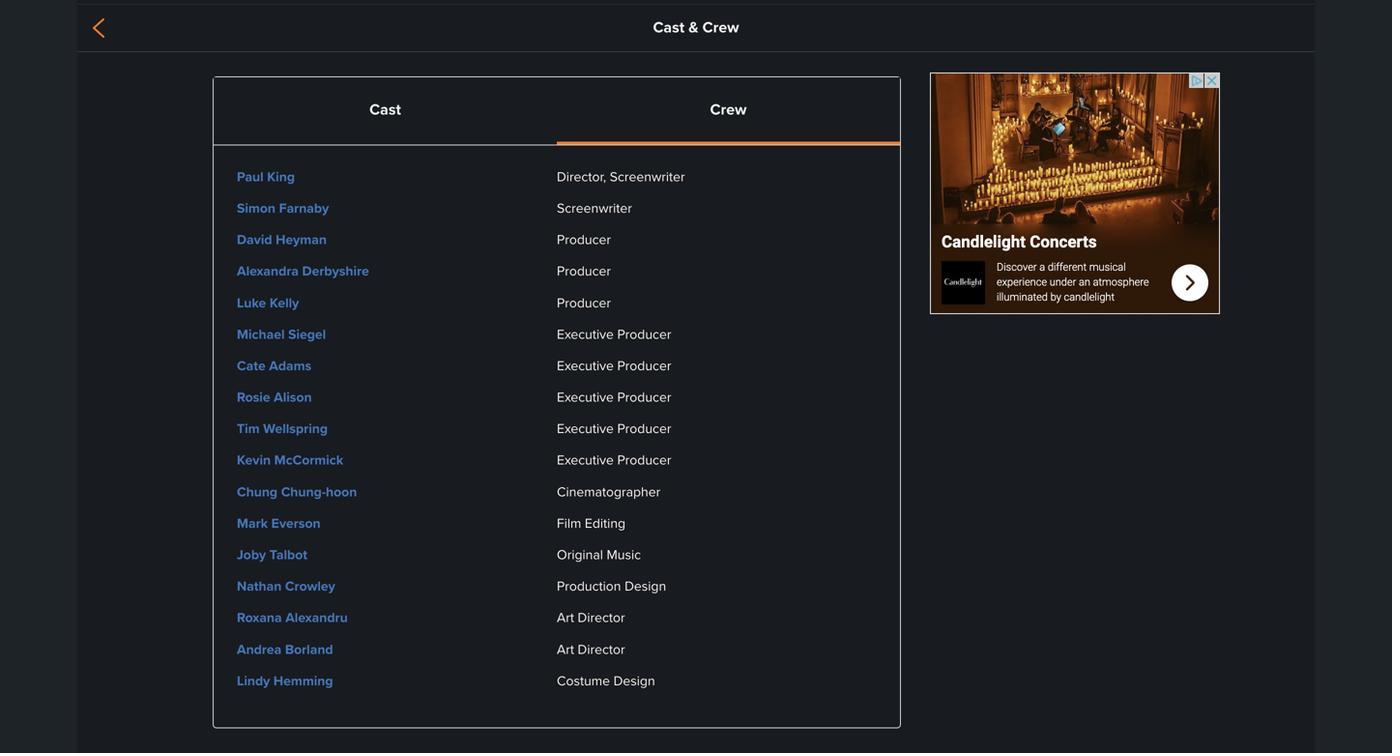 Task type: vqa. For each thing, say whether or not it's contained in the screenshot.
Advertisement element to the top
no



Task type: describe. For each thing, give the bounding box(es) containing it.
mark
[[237, 514, 268, 533]]

farnaby
[[279, 198, 329, 218]]

alexandra
[[237, 261, 299, 281]]

cast & crew
[[653, 15, 740, 38]]

3 executive from the top
[[557, 387, 614, 407]]

simon farnaby
[[237, 198, 329, 218]]

design for production
[[625, 577, 667, 596]]

0 vertical spatial crew
[[703, 15, 740, 38]]

kevin mccormick link
[[237, 450, 344, 470]]

nathan
[[237, 577, 282, 596]]

tim wellspring
[[237, 419, 328, 439]]

alexandra derbyshire link
[[237, 261, 369, 281]]

andrea borland link
[[237, 640, 333, 659]]

crew inside option
[[711, 98, 747, 120]]

kevin mccormick
[[237, 450, 344, 470]]

design for costume
[[614, 671, 655, 691]]

king
[[267, 167, 295, 187]]

chung-
[[281, 482, 326, 502]]

luke kelly link
[[237, 293, 299, 313]]

cate adams
[[237, 356, 312, 376]]

borland
[[285, 640, 333, 659]]

alexandru
[[286, 608, 348, 628]]

original
[[557, 545, 603, 564]]

5 executive from the top
[[557, 450, 614, 470]]

crowley
[[285, 577, 335, 596]]

hoon
[[326, 482, 357, 502]]

editing
[[585, 514, 626, 533]]

rosie
[[237, 387, 270, 407]]

kelly
[[270, 293, 299, 313]]

luke
[[237, 293, 266, 313]]

david heyman link
[[237, 230, 327, 250]]

Cast radio
[[214, 77, 557, 142]]

advertisement region
[[930, 73, 1221, 314]]

director, screenwriter
[[557, 167, 689, 186]]

2 executive from the top
[[557, 356, 614, 375]]

david heyman
[[237, 230, 327, 250]]

&
[[689, 15, 699, 38]]

alison
[[274, 387, 312, 407]]

original music
[[557, 545, 645, 564]]

kevin
[[237, 450, 271, 470]]

0 vertical spatial screenwriter
[[610, 167, 685, 186]]

adams
[[269, 356, 312, 376]]

nathan crowley link
[[237, 577, 335, 596]]

joby talbot
[[237, 545, 308, 565]]

cate
[[237, 356, 266, 376]]

lindy hemming link
[[237, 671, 333, 691]]

joby talbot link
[[237, 545, 308, 565]]

siegel
[[288, 324, 326, 344]]

3 executive producer from the top
[[557, 387, 675, 407]]

production design
[[557, 577, 670, 596]]

roxana alexandru link
[[237, 608, 348, 628]]

paul
[[237, 167, 264, 187]]

costume design
[[557, 671, 659, 691]]

luke kelly
[[237, 293, 299, 313]]

roxana alexandru
[[237, 608, 348, 628]]



Task type: locate. For each thing, give the bounding box(es) containing it.
option group containing cast
[[214, 77, 901, 145]]

1 art from the top
[[557, 608, 574, 627]]

executive producer
[[557, 324, 675, 344], [557, 356, 675, 375], [557, 387, 675, 407], [557, 419, 675, 438], [557, 450, 675, 470]]

simon
[[237, 198, 276, 218]]

michael siegel
[[237, 324, 326, 344]]

cate adams link
[[237, 356, 312, 376]]

film
[[557, 514, 582, 533]]

crew down cast & crew
[[711, 98, 747, 120]]

option group
[[214, 77, 901, 145]]

art down the 'production'
[[557, 608, 574, 627]]

alexandra derbyshire
[[237, 261, 369, 281]]

1 of 7 tab panel
[[406, 0, 987, 4]]

derbyshire
[[302, 261, 369, 281]]

production
[[557, 577, 621, 596]]

hemming
[[274, 671, 333, 691]]

1 vertical spatial director
[[578, 640, 625, 659]]

roxana
[[237, 608, 282, 628]]

joby
[[237, 545, 266, 565]]

0 horizontal spatial cast
[[370, 98, 401, 120]]

andrea borland
[[237, 640, 333, 659]]

2 art director from the top
[[557, 640, 629, 659]]

5 executive producer from the top
[[557, 450, 675, 470]]

director down production design
[[578, 608, 625, 627]]

1 vertical spatial design
[[614, 671, 655, 691]]

michael siegel link
[[237, 324, 326, 344]]

lindy
[[237, 671, 270, 691]]

costume
[[557, 671, 610, 691]]

0 vertical spatial art
[[557, 608, 574, 627]]

4 executive producer from the top
[[557, 419, 675, 438]]

1 executive from the top
[[557, 324, 614, 344]]

executive
[[557, 324, 614, 344], [557, 356, 614, 375], [557, 387, 614, 407], [557, 419, 614, 438], [557, 450, 614, 470]]

1 executive producer from the top
[[557, 324, 675, 344]]

0 vertical spatial design
[[625, 577, 667, 596]]

chung chung-hoon
[[237, 482, 357, 502]]

andrea
[[237, 640, 282, 659]]

chung chung-hoon link
[[237, 482, 357, 502]]

cast inside radio
[[370, 98, 401, 120]]

chung
[[237, 482, 278, 502]]

0 vertical spatial director
[[578, 608, 625, 627]]

2 executive producer from the top
[[557, 356, 675, 375]]

design right costume
[[614, 671, 655, 691]]

rosie alison
[[237, 387, 312, 407]]

art director
[[557, 608, 629, 627], [557, 640, 629, 659]]

mccormick
[[274, 450, 344, 470]]

everson
[[271, 514, 321, 533]]

paul king
[[237, 167, 295, 187]]

design
[[625, 577, 667, 596], [614, 671, 655, 691]]

screenwriter right director, at left top
[[610, 167, 685, 186]]

lindy hemming
[[237, 671, 333, 691]]

mark everson
[[237, 514, 321, 533]]

mark everson link
[[237, 514, 321, 533]]

nathan crowley
[[237, 577, 335, 596]]

1 vertical spatial art
[[557, 640, 574, 659]]

heyman
[[276, 230, 327, 250]]

tim wellspring link
[[237, 419, 328, 439]]

art director up costume
[[557, 640, 629, 659]]

1 vertical spatial cast
[[370, 98, 401, 120]]

1 director from the top
[[578, 608, 625, 627]]

cast for cast & crew
[[653, 15, 685, 38]]

1 vertical spatial screenwriter
[[557, 198, 636, 218]]

cast for cast
[[370, 98, 401, 120]]

film editing
[[557, 514, 629, 533]]

david
[[237, 230, 272, 250]]

1 horizontal spatial cast
[[653, 15, 685, 38]]

art director down the 'production'
[[557, 608, 629, 627]]

paul king link
[[237, 167, 295, 187]]

1 vertical spatial art director
[[557, 640, 629, 659]]

Crew radio
[[557, 77, 901, 142]]

cinematographer
[[557, 482, 664, 501]]

crew
[[703, 15, 740, 38], [711, 98, 747, 120]]

art
[[557, 608, 574, 627], [557, 640, 574, 659]]

talbot
[[270, 545, 308, 565]]

director up costume design
[[578, 640, 625, 659]]

producer
[[557, 230, 615, 249], [557, 261, 615, 281], [557, 293, 615, 312], [618, 324, 672, 344], [618, 356, 672, 375], [618, 387, 672, 407], [618, 419, 672, 438], [618, 450, 672, 470]]

music
[[607, 545, 641, 564]]

screenwriter down director, at left top
[[557, 198, 636, 218]]

0 vertical spatial cast
[[653, 15, 685, 38]]

screenwriter
[[610, 167, 685, 186], [557, 198, 636, 218]]

wellspring
[[263, 419, 328, 439]]

art up costume
[[557, 640, 574, 659]]

1 vertical spatial crew
[[711, 98, 747, 120]]

crew right '&'
[[703, 15, 740, 38]]

tim
[[237, 419, 260, 439]]

0 vertical spatial art director
[[557, 608, 629, 627]]

2 art from the top
[[557, 640, 574, 659]]

1 art director from the top
[[557, 608, 629, 627]]

rosie alison link
[[237, 387, 312, 407]]

cast
[[653, 15, 685, 38], [370, 98, 401, 120]]

4 executive from the top
[[557, 419, 614, 438]]

director,
[[557, 167, 607, 186]]

michael
[[237, 324, 285, 344]]

2 director from the top
[[578, 640, 625, 659]]

simon farnaby link
[[237, 198, 329, 218]]

director
[[578, 608, 625, 627], [578, 640, 625, 659]]

design down "music"
[[625, 577, 667, 596]]



